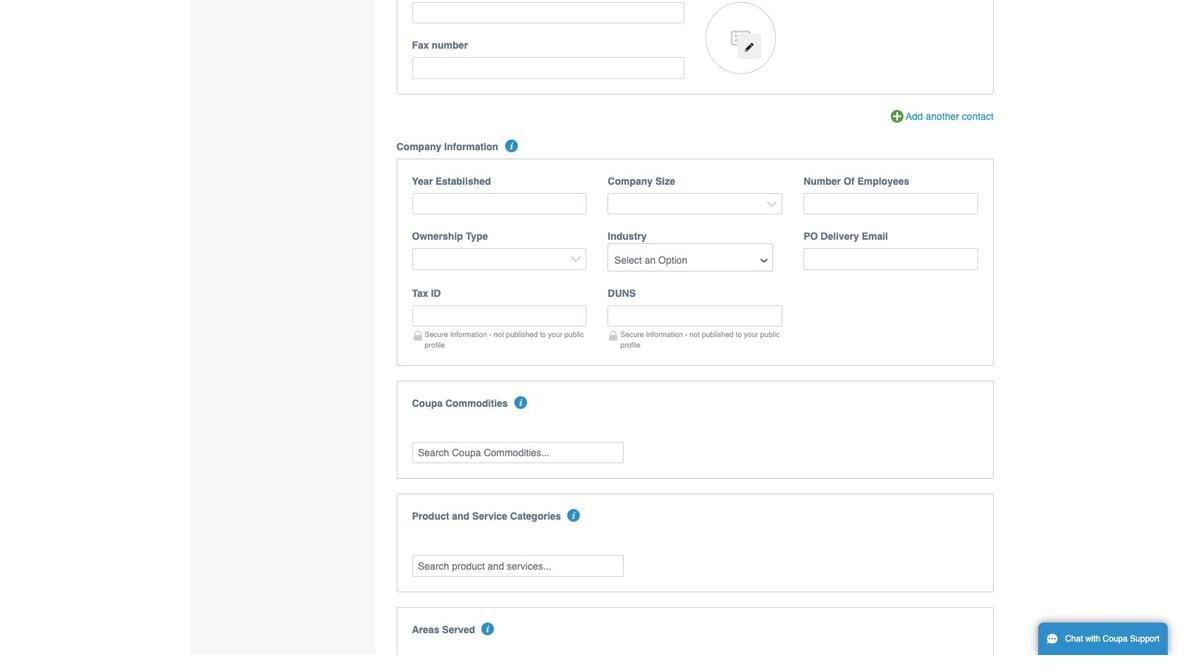 Task type: vqa. For each thing, say whether or not it's contained in the screenshot.
Additional Information icon
yes



Task type: describe. For each thing, give the bounding box(es) containing it.
additional information image
[[568, 509, 581, 522]]

change image image
[[745, 42, 755, 52]]

Search product and services... field
[[412, 555, 624, 577]]

Select an Option text field
[[610, 249, 773, 271]]

Search Coupa Commodities... field
[[412, 442, 624, 464]]



Task type: locate. For each thing, give the bounding box(es) containing it.
1 vertical spatial additional information image
[[515, 396, 528, 409]]

None text field
[[412, 2, 685, 24], [412, 57, 685, 79], [412, 193, 587, 215], [608, 305, 783, 327], [412, 2, 685, 24], [412, 57, 685, 79], [412, 193, 587, 215], [608, 305, 783, 327]]

2 vertical spatial additional information image
[[482, 623, 495, 635]]

0 vertical spatial additional information image
[[505, 140, 518, 152]]

additional information image
[[505, 140, 518, 152], [515, 396, 528, 409], [482, 623, 495, 635]]

None text field
[[804, 193, 979, 215], [804, 248, 979, 270], [412, 305, 587, 327], [804, 193, 979, 215], [804, 248, 979, 270], [412, 305, 587, 327]]

photograph image
[[706, 2, 777, 74]]



